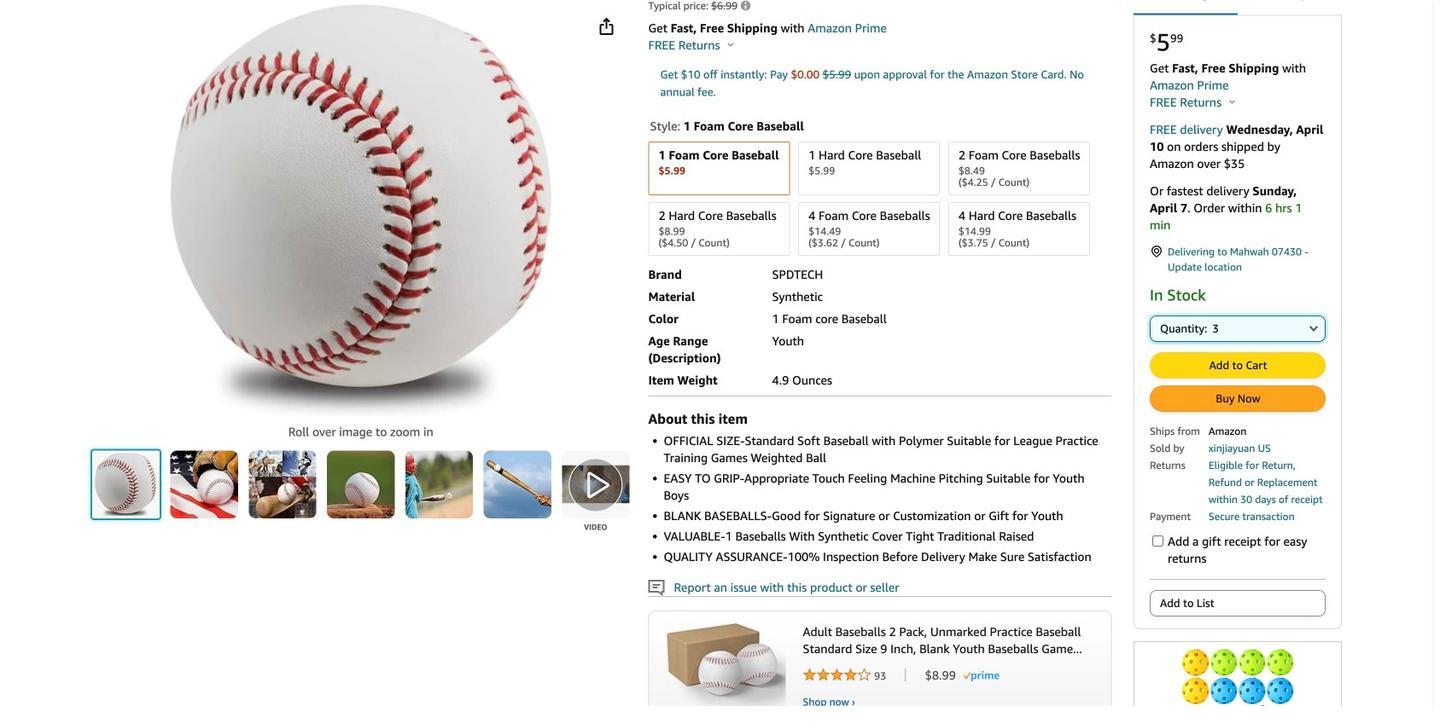 Task type: locate. For each thing, give the bounding box(es) containing it.
report an issue with this product or seller image
[[648, 581, 665, 597]]

tab list
[[1134, 0, 1342, 16]]

dropdown image
[[1310, 325, 1318, 332]]

blank baseball standard official size 9 inch suitable for youth league practice training machine pitching for signature adapt to bat play image
[[169, 4, 553, 417]]

None checkbox
[[1153, 536, 1164, 547]]

learn more about amazon pricing and savings image
[[740, 1, 751, 13]]

popover image
[[728, 42, 734, 47]]

option group
[[643, 138, 1112, 260]]

None radio
[[1150, 591, 1326, 617]]

None submit
[[1151, 353, 1325, 378], [1151, 387, 1325, 411], [92, 451, 160, 519], [171, 451, 238, 519], [249, 451, 316, 519], [327, 451, 395, 519], [405, 451, 473, 519], [484, 451, 551, 519], [562, 451, 630, 519], [1151, 353, 1325, 378], [1151, 387, 1325, 411], [92, 451, 160, 519], [171, 451, 238, 519], [249, 451, 316, 519], [327, 451, 395, 519], [405, 451, 473, 519], [484, 451, 551, 519], [562, 451, 630, 519]]



Task type: describe. For each thing, give the bounding box(es) containing it.
popover image
[[1229, 99, 1235, 104]]



Task type: vqa. For each thing, say whether or not it's contained in the screenshot.
option group
yes



